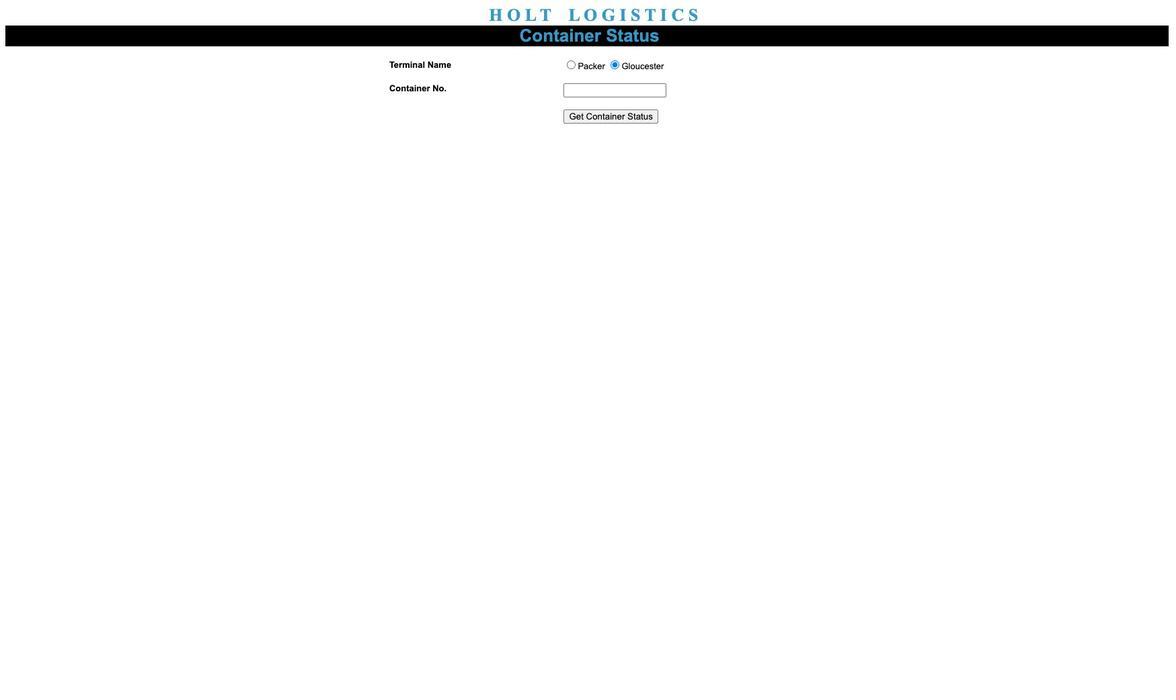 Task type: locate. For each thing, give the bounding box(es) containing it.
s right c
[[689, 5, 698, 25]]

0 horizontal spatial o
[[507, 5, 521, 25]]

1 vertical spatial container
[[389, 83, 430, 93]]

None radio
[[567, 61, 576, 69]]

s
[[631, 5, 641, 25], [689, 5, 698, 25]]

2 o from the left
[[584, 5, 597, 25]]

1 o from the left
[[507, 5, 521, 25]]

i right t
[[660, 5, 667, 25]]

container down the terminal
[[389, 83, 430, 93]]

o
[[507, 5, 521, 25], [584, 5, 597, 25]]

packer
[[578, 61, 608, 71]]

container down t    l
[[520, 26, 601, 46]]

container
[[520, 26, 601, 46], [389, 83, 430, 93]]

0 vertical spatial container
[[520, 26, 601, 46]]

1 horizontal spatial s
[[689, 5, 698, 25]]

0 horizontal spatial container
[[389, 83, 430, 93]]

i right g
[[620, 5, 627, 25]]

t
[[645, 5, 656, 25]]

i
[[620, 5, 627, 25], [660, 5, 667, 25]]

1 horizontal spatial o
[[584, 5, 597, 25]]

container inside h          o l t    l o g i s t i c s container          status
[[520, 26, 601, 46]]

None submit
[[564, 110, 658, 124]]

None radio
[[611, 61, 620, 69]]

1 s from the left
[[631, 5, 641, 25]]

o left l
[[507, 5, 521, 25]]

None field
[[564, 83, 667, 98]]

g
[[602, 5, 615, 25]]

0 horizontal spatial s
[[631, 5, 641, 25]]

2 s from the left
[[689, 5, 698, 25]]

gloucester
[[622, 61, 664, 71]]

0 horizontal spatial i
[[620, 5, 627, 25]]

1 horizontal spatial container
[[520, 26, 601, 46]]

s left t
[[631, 5, 641, 25]]

1 horizontal spatial i
[[660, 5, 667, 25]]

h          o l t    l o g i s t i c s container          status
[[489, 5, 698, 46]]

o left g
[[584, 5, 597, 25]]



Task type: describe. For each thing, give the bounding box(es) containing it.
2 i from the left
[[660, 5, 667, 25]]

no.
[[433, 83, 447, 93]]

container no.
[[389, 83, 447, 93]]

t    l
[[540, 5, 580, 25]]

status
[[606, 26, 660, 46]]

terminal
[[389, 60, 425, 70]]

terminal name
[[389, 60, 451, 70]]

name
[[428, 60, 451, 70]]

h
[[489, 5, 503, 25]]

1 i from the left
[[620, 5, 627, 25]]

c
[[672, 5, 684, 25]]

l
[[525, 5, 536, 25]]



Task type: vqa. For each thing, say whether or not it's contained in the screenshot.
"STATUS:" to the middle
no



